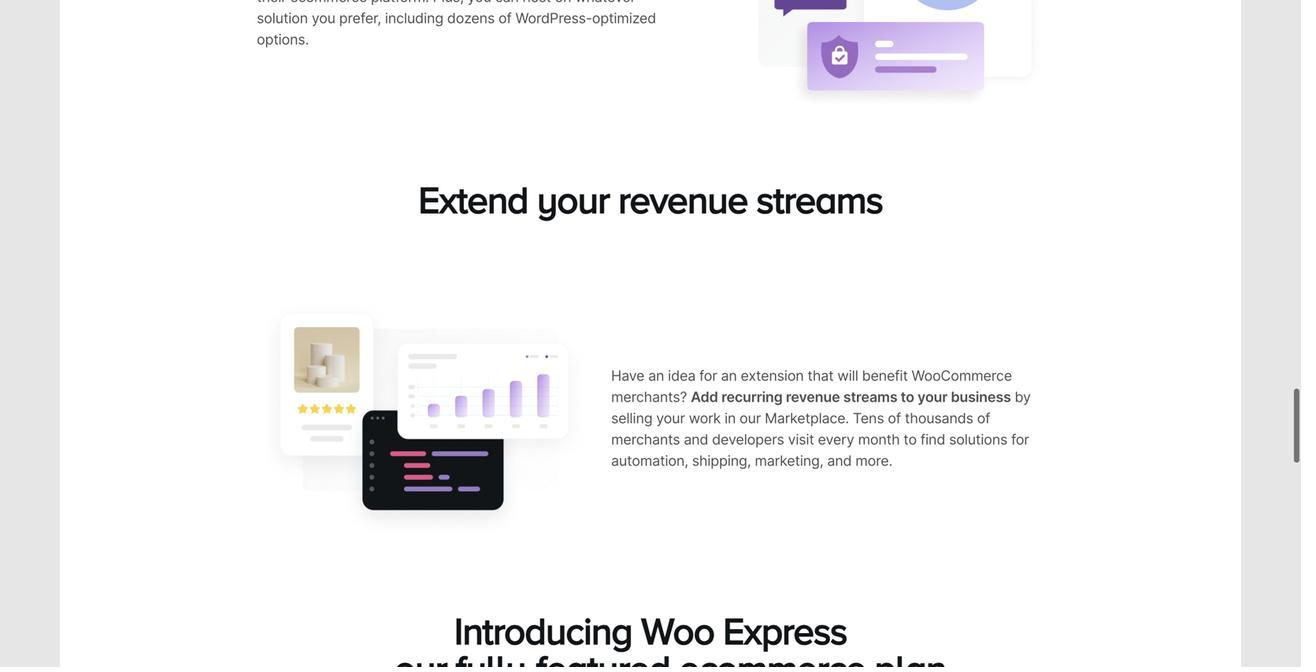 Task type: locate. For each thing, give the bounding box(es) containing it.
1 an from the left
[[648, 367, 664, 384]]

0 horizontal spatial of
[[888, 410, 901, 427]]

benefit
[[862, 367, 908, 384]]

1 vertical spatial for
[[1011, 431, 1029, 448]]

streams for extend your revenue streams
[[757, 178, 883, 220]]

of down the business
[[977, 410, 991, 427]]

1 vertical spatial your
[[918, 388, 948, 406]]

recurring
[[722, 388, 783, 406]]

0 vertical spatial revenue
[[618, 178, 748, 220]]

to left find
[[904, 431, 917, 448]]

more.
[[856, 452, 893, 469]]

for right solutions
[[1011, 431, 1029, 448]]

that
[[808, 367, 834, 384]]

1 horizontal spatial revenue
[[786, 388, 840, 406]]

for inside by selling your work in our marketplace. tens of thousands of merchants and developers visit every month to find solutions for automation, shipping, marketing, and more.
[[1011, 431, 1029, 448]]

an up recurring
[[721, 367, 737, 384]]

1 vertical spatial to
[[904, 431, 917, 448]]

extend your revenue streams
[[418, 178, 883, 220]]

have an idea for an extension that will benefit woocommerce merchants?
[[611, 367, 1012, 406]]

2 vertical spatial your
[[656, 410, 685, 427]]

extend
[[418, 178, 528, 220]]

to down benefit
[[901, 388, 914, 406]]

and
[[684, 431, 708, 448], [827, 452, 852, 469]]

for
[[699, 367, 717, 384], [1011, 431, 1029, 448]]

to
[[901, 388, 914, 406], [904, 431, 917, 448]]

1 horizontal spatial and
[[827, 452, 852, 469]]

0 horizontal spatial revenue
[[618, 178, 748, 220]]

0 vertical spatial for
[[699, 367, 717, 384]]

for inside have an idea for an extension that will benefit woocommerce merchants?
[[699, 367, 717, 384]]

woo
[[641, 610, 714, 652]]

0 vertical spatial streams
[[757, 178, 883, 220]]

developers
[[712, 431, 784, 448]]

find
[[921, 431, 946, 448]]

tens
[[853, 410, 884, 427]]

and down every
[[827, 452, 852, 469]]

1 horizontal spatial your
[[656, 410, 685, 427]]

0 horizontal spatial an
[[648, 367, 664, 384]]

streams for add recurring revenue streams to your business
[[843, 388, 898, 406]]

your inside by selling your work in our marketplace. tens of thousands of merchants and developers visit every month to find solutions for automation, shipping, marketing, and more.
[[656, 410, 685, 427]]

by selling your work in our marketplace. tens of thousands of merchants and developers visit every month to find solutions for automation, shipping, marketing, and more.
[[611, 388, 1031, 469]]

1 horizontal spatial an
[[721, 367, 737, 384]]

shipping,
[[692, 452, 751, 469]]

1 horizontal spatial of
[[977, 410, 991, 427]]

0 vertical spatial and
[[684, 431, 708, 448]]

marketing,
[[755, 452, 824, 469]]

and down work
[[684, 431, 708, 448]]

solutions
[[949, 431, 1008, 448]]

business
[[951, 388, 1011, 406]]

for up add
[[699, 367, 717, 384]]

0 horizontal spatial for
[[699, 367, 717, 384]]

1 of from the left
[[888, 410, 901, 427]]

of
[[888, 410, 901, 427], [977, 410, 991, 427]]

your
[[537, 178, 610, 220], [918, 388, 948, 406], [656, 410, 685, 427]]

month
[[858, 431, 900, 448]]

revenue
[[618, 178, 748, 220], [786, 388, 840, 406]]

selling
[[611, 410, 653, 427]]

1 horizontal spatial for
[[1011, 431, 1029, 448]]

an
[[648, 367, 664, 384], [721, 367, 737, 384]]

0 horizontal spatial your
[[537, 178, 610, 220]]

every
[[818, 431, 854, 448]]

1 vertical spatial revenue
[[786, 388, 840, 406]]

of right tens
[[888, 410, 901, 427]]

thousands
[[905, 410, 974, 427]]

an up the merchants? on the bottom of the page
[[648, 367, 664, 384]]

automation,
[[611, 452, 688, 469]]

1 vertical spatial streams
[[843, 388, 898, 406]]

have
[[611, 367, 645, 384]]

2 horizontal spatial your
[[918, 388, 948, 406]]

streams
[[757, 178, 883, 220], [843, 388, 898, 406]]



Task type: vqa. For each thing, say whether or not it's contained in the screenshot.
1st $59
no



Task type: describe. For each thing, give the bounding box(es) containing it.
our
[[740, 410, 761, 427]]

extension
[[741, 367, 804, 384]]

2 an from the left
[[721, 367, 737, 384]]

2 of from the left
[[977, 410, 991, 427]]

introducing
[[454, 610, 632, 652]]

0 horizontal spatial and
[[684, 431, 708, 448]]

merchants?
[[611, 388, 687, 406]]

will
[[838, 367, 858, 384]]

woocommerce
[[912, 367, 1012, 384]]

add
[[691, 388, 718, 406]]

work
[[689, 410, 721, 427]]

by
[[1015, 388, 1031, 406]]

in
[[725, 410, 736, 427]]

express
[[723, 610, 847, 652]]

introducing woo express
[[454, 610, 847, 652]]

to inside by selling your work in our marketplace. tens of thousands of merchants and developers visit every month to find solutions for automation, shipping, marketing, and more.
[[904, 431, 917, 448]]

marketplace.
[[765, 410, 849, 427]]

0 vertical spatial to
[[901, 388, 914, 406]]

revenue for recurring
[[786, 388, 840, 406]]

idea
[[668, 367, 696, 384]]

add recurring revenue streams to your business
[[691, 388, 1011, 406]]

merchants
[[611, 431, 680, 448]]

visit
[[788, 431, 814, 448]]

revenue for your
[[618, 178, 748, 220]]

0 vertical spatial your
[[537, 178, 610, 220]]

1 vertical spatial and
[[827, 452, 852, 469]]



